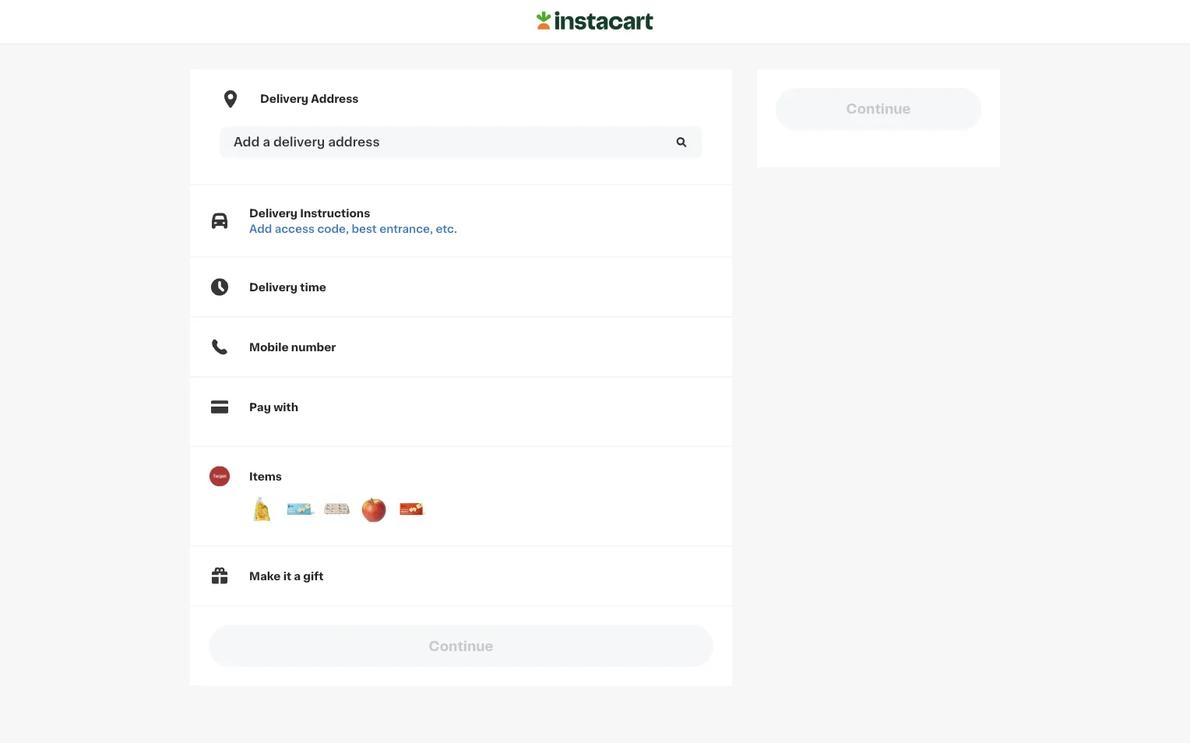 Task type: describe. For each thing, give the bounding box(es) containing it.
mobile
[[249, 342, 289, 353]]

delivery time
[[249, 282, 326, 293]]

with
[[274, 402, 298, 413]]

1 horizontal spatial a
[[294, 571, 301, 582]]

delivery
[[273, 136, 325, 149]]

add inside button
[[234, 136, 260, 149]]

etc.
[[436, 223, 457, 234]]

honeycrisp apple bag image
[[358, 494, 390, 525]]

add a delivery address
[[234, 136, 380, 149]]

good & gather salted butter image
[[284, 494, 315, 525]]

good & gather grade a cage-free large eggs image
[[321, 494, 352, 525]]

good & gather unsalted butter image
[[396, 494, 427, 525]]

code,
[[317, 223, 349, 234]]

delivery instructions add access code, best entrance, etc.
[[249, 208, 457, 234]]

make
[[249, 571, 281, 582]]

delivery for delivery time
[[249, 282, 298, 293]]

it
[[283, 571, 291, 582]]

address
[[328, 136, 380, 149]]

add inside delivery instructions add access code, best entrance, etc.
[[249, 223, 272, 234]]

a inside button
[[263, 136, 270, 149]]

time
[[300, 282, 326, 293]]

entrance,
[[380, 223, 433, 234]]

instructions
[[300, 208, 370, 219]]

delivery address
[[260, 93, 359, 104]]



Task type: vqa. For each thing, say whether or not it's contained in the screenshot.
right Prosecco
no



Task type: locate. For each thing, give the bounding box(es) containing it.
home image
[[537, 9, 654, 32]]

address
[[311, 93, 359, 104]]

make it a gift
[[249, 571, 324, 582]]

add a delivery address button
[[220, 127, 703, 158]]

delivery
[[260, 93, 309, 104], [249, 208, 298, 219], [249, 282, 298, 293]]

1 vertical spatial add
[[249, 223, 272, 234]]

1 vertical spatial delivery
[[249, 208, 298, 219]]

a
[[263, 136, 270, 149], [294, 571, 301, 582]]

items
[[249, 471, 282, 482]]

delivery up access
[[249, 208, 298, 219]]

a right "it"
[[294, 571, 301, 582]]

0 horizontal spatial a
[[263, 136, 270, 149]]

0 vertical spatial add
[[234, 136, 260, 149]]

mobile number
[[249, 342, 336, 353]]

good & gather lemons image
[[246, 494, 277, 525]]

number
[[291, 342, 336, 353]]

access
[[275, 223, 315, 234]]

0 vertical spatial delivery
[[260, 93, 309, 104]]

add left delivery
[[234, 136, 260, 149]]

add
[[234, 136, 260, 149], [249, 223, 272, 234]]

pay
[[249, 402, 271, 413]]

gift
[[303, 571, 324, 582]]

delivery inside delivery instructions add access code, best entrance, etc.
[[249, 208, 298, 219]]

delivery for delivery instructions add access code, best entrance, etc.
[[249, 208, 298, 219]]

best
[[352, 223, 377, 234]]

add left access
[[249, 223, 272, 234]]

2 vertical spatial delivery
[[249, 282, 298, 293]]

delivery up delivery
[[260, 93, 309, 104]]

delivery left "time"
[[249, 282, 298, 293]]

a left delivery
[[263, 136, 270, 149]]

delivery for delivery address
[[260, 93, 309, 104]]

pay with
[[249, 402, 298, 413]]

0 vertical spatial a
[[263, 136, 270, 149]]

1 vertical spatial a
[[294, 571, 301, 582]]



